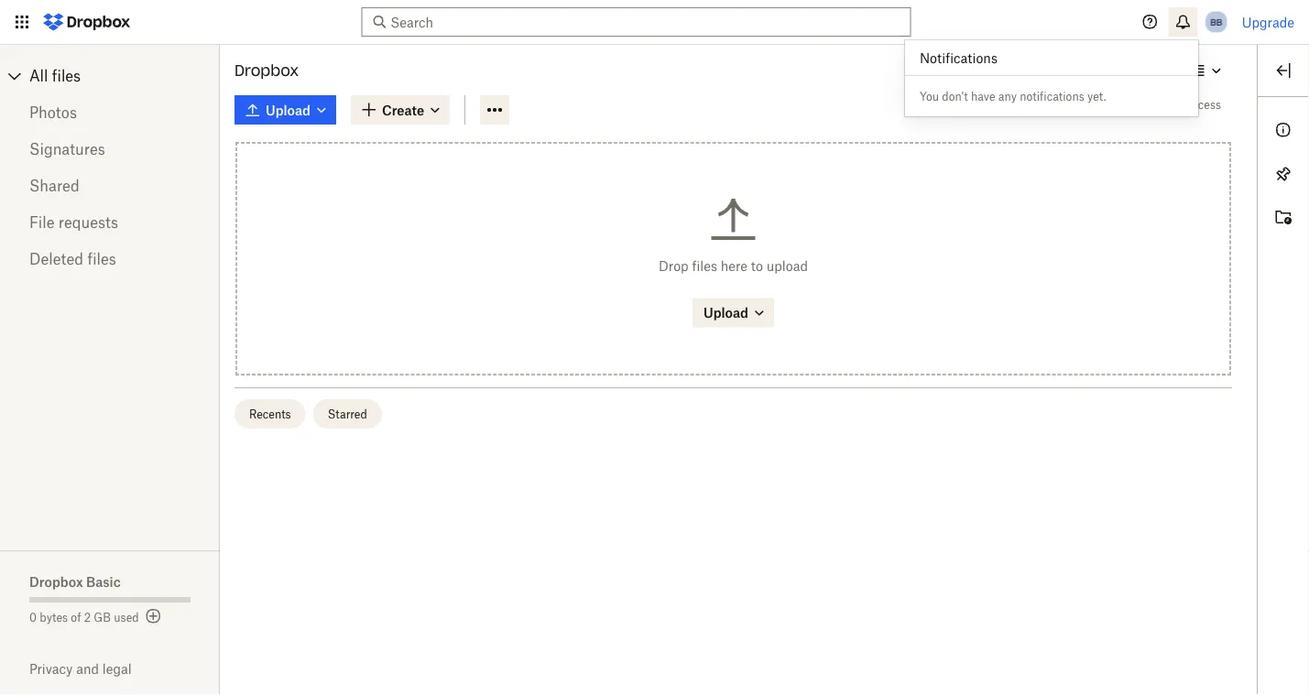 Task type: vqa. For each thing, say whether or not it's contained in the screenshot.
Starred button
yes



Task type: locate. For each thing, give the bounding box(es) containing it.
all
[[29, 67, 48, 85]]

you
[[1137, 98, 1156, 111]]

signatures
[[29, 140, 105, 158]]

photos link
[[29, 94, 191, 131]]

shared link
[[29, 168, 191, 204]]

basic
[[86, 574, 121, 590]]

1 horizontal spatial dropbox
[[235, 61, 299, 80]]

have left any
[[971, 89, 995, 103]]

dropbox basic
[[29, 574, 121, 590]]

files left here
[[692, 258, 717, 274]]

0 horizontal spatial have
[[971, 89, 995, 103]]

all files link
[[29, 61, 220, 91]]

of
[[71, 611, 81, 624]]

upgrade
[[1242, 14, 1294, 30]]

photos
[[29, 104, 77, 121]]

files down file requests link
[[87, 250, 116, 268]]

dropbox
[[235, 61, 299, 80], [29, 574, 83, 590]]

upload
[[766, 258, 808, 274]]

yet.
[[1087, 89, 1106, 103]]

files right 'all'
[[52, 67, 81, 85]]

notifications
[[1020, 89, 1084, 103]]

files for all
[[52, 67, 81, 85]]

1 horizontal spatial have
[[1159, 98, 1183, 111]]

open information panel image
[[1272, 119, 1294, 141]]

have
[[971, 89, 995, 103], [1159, 98, 1183, 111]]

starred button
[[313, 400, 382, 429]]

privacy
[[29, 661, 73, 677]]

starred
[[328, 407, 367, 421]]

deleted files link
[[29, 241, 191, 278]]

to
[[751, 258, 763, 274]]

0 horizontal spatial files
[[52, 67, 81, 85]]

only
[[1110, 98, 1134, 111]]

access
[[1186, 98, 1221, 111]]

0 horizontal spatial dropbox
[[29, 574, 83, 590]]

you
[[920, 89, 939, 103]]

don't
[[942, 89, 968, 103]]

deleted files
[[29, 250, 116, 268]]

have right you at top
[[1159, 98, 1183, 111]]

signatures link
[[29, 131, 191, 168]]

0 vertical spatial dropbox
[[235, 61, 299, 80]]

1 horizontal spatial files
[[87, 250, 116, 268]]

get more space image
[[143, 606, 165, 628]]

2 horizontal spatial files
[[692, 258, 717, 274]]

files for drop
[[692, 258, 717, 274]]

any
[[998, 89, 1017, 103]]

0
[[29, 611, 37, 624]]

legal
[[102, 661, 132, 677]]

only you have access
[[1110, 98, 1221, 111]]

file requests link
[[29, 204, 191, 241]]

open pinned items image
[[1272, 163, 1294, 185]]

1 vertical spatial dropbox
[[29, 574, 83, 590]]

files
[[52, 67, 81, 85], [87, 250, 116, 268], [692, 258, 717, 274]]

files for deleted
[[87, 250, 116, 268]]



Task type: describe. For each thing, give the bounding box(es) containing it.
here
[[721, 258, 747, 274]]

drop files here to upload
[[659, 258, 808, 274]]

upgrade link
[[1242, 14, 1294, 30]]

notifications
[[920, 50, 998, 66]]

file
[[29, 213, 55, 231]]

privacy and legal
[[29, 661, 132, 677]]

open details pane image
[[1272, 60, 1294, 82]]

global header element
[[0, 0, 1309, 45]]

dropbox for dropbox basic
[[29, 574, 83, 590]]

dropbox logo - go to the homepage image
[[37, 7, 136, 37]]

privacy and legal link
[[29, 661, 220, 677]]

have for you
[[1159, 98, 1183, 111]]

recents button
[[235, 400, 306, 429]]

and
[[76, 661, 99, 677]]

0 bytes of 2 gb used
[[29, 611, 139, 624]]

deleted
[[29, 250, 83, 268]]

open activity image
[[1272, 207, 1294, 229]]

shared
[[29, 177, 79, 195]]

you don't have any notifications yet.
[[920, 89, 1106, 103]]

gb
[[94, 611, 111, 624]]

all files
[[29, 67, 81, 85]]

file requests
[[29, 213, 118, 231]]

recents
[[249, 407, 291, 421]]

requests
[[59, 213, 118, 231]]

bytes
[[40, 611, 68, 624]]

used
[[114, 611, 139, 624]]

drop
[[659, 258, 689, 274]]

dropbox for dropbox
[[235, 61, 299, 80]]

have for don't
[[971, 89, 995, 103]]

2
[[84, 611, 91, 624]]



